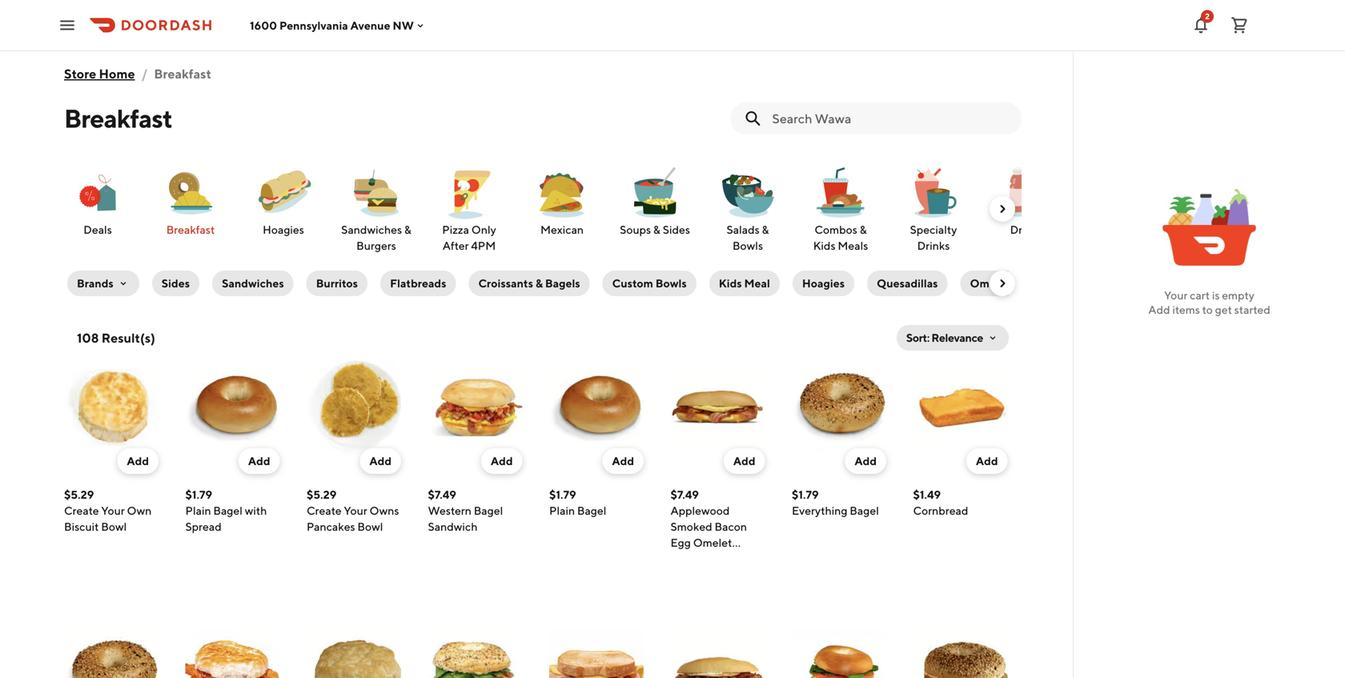 Task type: describe. For each thing, give the bounding box(es) containing it.
applewood smoked bacon egg white omelet hoagie image
[[671, 628, 765, 678]]

cart
[[1190, 289, 1210, 302]]

$5.29 create your own biscuit bowl
[[64, 488, 152, 533]]

1600
[[250, 19, 277, 32]]

mexican
[[541, 223, 584, 236]]

your cart is empty add items to get started
[[1149, 289, 1271, 316]]

plain for plain bagel with spread
[[185, 504, 211, 517]]

breakfast link
[[151, 163, 231, 239]]

salads & bowls image
[[719, 164, 777, 222]]

quesadillas
[[877, 277, 938, 290]]

add for $7.49 western bagel sandwich
[[491, 455, 513, 468]]

combos & kids meals
[[814, 223, 869, 252]]

meal
[[745, 277, 770, 290]]

specialty drinks
[[910, 223, 958, 252]]

hoagie
[[671, 552, 707, 566]]

croissants & bagels button
[[469, 271, 590, 296]]

hoagies button
[[793, 271, 855, 296]]

meals
[[838, 239, 869, 252]]

get
[[1216, 303, 1233, 316]]

sandwiches for sandwiches
[[222, 277, 284, 290]]

/
[[141, 66, 148, 81]]

sandwiches & burgers link
[[336, 163, 417, 255]]

omelet link
[[958, 268, 1023, 300]]

soups
[[620, 223, 651, 236]]

burritos link
[[303, 268, 371, 300]]

sandwiches button
[[212, 271, 294, 296]]

combos & kids meals image
[[812, 164, 870, 222]]

bowls inside salads & bowls
[[733, 239, 763, 252]]

add for $1.79 plain bagel
[[612, 455, 634, 468]]

cream cheese bagel with veggies image
[[792, 628, 887, 678]]

kids inside button
[[719, 277, 742, 290]]

salads
[[727, 223, 760, 236]]

add for $1.79 everything bagel
[[855, 455, 877, 468]]

create for create your own biscuit bowl
[[64, 504, 99, 517]]

with
[[245, 504, 267, 517]]

bagels
[[545, 277, 580, 290]]

ham egg omelet sandwich image
[[549, 628, 644, 678]]

add inside your cart is empty add items to get started
[[1149, 303, 1171, 316]]

add for $7.49 applewood smoked bacon egg omelet hoagie
[[734, 455, 756, 468]]

specialty drinks image
[[905, 164, 963, 222]]

$1.79 everything bagel
[[792, 488, 879, 517]]

& for sandwiches
[[404, 223, 412, 236]]

result(s)
[[102, 330, 155, 346]]

$1.49 cornbread
[[914, 488, 969, 517]]

western
[[428, 504, 472, 517]]

chicken biscuit sandwich image
[[185, 628, 280, 678]]

& for combos
[[860, 223, 867, 236]]

soups & sides link
[[615, 163, 695, 239]]

after
[[443, 239, 469, 252]]

1 vertical spatial breakfast
[[64, 103, 172, 133]]

bagel for plain bagel with spread
[[213, 504, 243, 517]]

next image
[[996, 203, 1009, 215]]

cornbread
[[914, 504, 969, 517]]

sort: relevance
[[907, 331, 984, 344]]

burritos
[[316, 277, 358, 290]]

pancakes
[[307, 520, 355, 533]]

is
[[1213, 289, 1220, 302]]

everything
[[792, 504, 848, 517]]

soups & sides image
[[626, 164, 684, 222]]

kids inside combos & kids meals
[[814, 239, 836, 252]]

store home link
[[64, 58, 135, 90]]

pizza only after 4pm image
[[441, 164, 498, 222]]

custom bowls button
[[603, 271, 697, 296]]

turkey breakfast club bagel sandwich image
[[428, 628, 523, 678]]

$1.79 plain bagel
[[549, 488, 607, 517]]

pennsylvania
[[280, 19, 348, 32]]

flatbreads button
[[381, 271, 456, 296]]

drinks link
[[987, 163, 1067, 239]]

flatbreads link
[[377, 268, 459, 300]]

hoagies inside button
[[802, 277, 845, 290]]

add for $1.49 cornbread
[[976, 455, 998, 468]]

$1.79 plain bagel with spread
[[185, 488, 267, 533]]

sandwich
[[428, 520, 478, 533]]

cornbread image
[[914, 360, 1008, 455]]

omelet inside $7.49 applewood smoked bacon egg omelet hoagie
[[693, 536, 732, 549]]

& for soups
[[654, 223, 661, 236]]

kids meal button
[[710, 271, 780, 296]]

plain bagel image
[[549, 360, 644, 455]]

egg
[[671, 536, 691, 549]]

& for croissants
[[536, 277, 543, 290]]

bagel for western bagel sandwich
[[474, 504, 503, 517]]

biscuit image
[[307, 628, 401, 678]]

flatbreads
[[390, 277, 447, 290]]

croissants & bagels link
[[466, 268, 593, 300]]

sandwiches link
[[209, 268, 297, 300]]

create your own biscuit bowl image
[[64, 360, 159, 455]]

spread
[[185, 520, 222, 533]]

bagel for plain bagel
[[577, 504, 607, 517]]

bowls inside button
[[656, 277, 687, 290]]

sides inside button
[[162, 277, 190, 290]]

108 result(s)
[[77, 330, 155, 346]]

$1.49
[[914, 488, 941, 501]]

$5.29 create your owns pancakes bowl
[[307, 488, 399, 533]]

specialty
[[910, 223, 958, 236]]

quesadillas button
[[868, 271, 948, 296]]

omelet button
[[961, 271, 1020, 296]]

0 vertical spatial hoagies
[[263, 223, 304, 236]]

sides button
[[152, 271, 200, 296]]

sandwiches for sandwiches & burgers
[[341, 223, 402, 236]]

1600 pennsylvania avenue nw button
[[250, 19, 427, 32]]

owns
[[370, 504, 399, 517]]

0 vertical spatial breakfast
[[154, 66, 211, 81]]

notification bell image
[[1192, 16, 1211, 35]]

add for $5.29 create your own biscuit bowl
[[127, 455, 149, 468]]

biscuit
[[64, 520, 99, 533]]



Task type: locate. For each thing, give the bounding box(es) containing it.
0 horizontal spatial drinks
[[918, 239, 950, 252]]

1 vertical spatial sides
[[162, 277, 190, 290]]

omelet inside button
[[970, 277, 1010, 290]]

& left 'pizza'
[[404, 223, 412, 236]]

0 horizontal spatial plain
[[185, 504, 211, 517]]

0 horizontal spatial sides
[[162, 277, 190, 290]]

2 $7.49 from the left
[[671, 488, 699, 501]]

omelet
[[970, 277, 1010, 290], [693, 536, 732, 549]]

drinks inside specialty drinks
[[918, 239, 950, 252]]

sandwiches & burgers image
[[348, 164, 405, 222]]

kids left meal
[[719, 277, 742, 290]]

& up meals
[[860, 223, 867, 236]]

1 horizontal spatial drinks
[[1011, 223, 1043, 236]]

1 bagel from the left
[[213, 504, 243, 517]]

sandwiches inside 'button'
[[222, 277, 284, 290]]

bagel inside $1.79 plain bagel
[[577, 504, 607, 517]]

drinks image
[[998, 164, 1056, 222]]

breakfast down home on the left top of page
[[64, 103, 172, 133]]

avenue
[[351, 19, 391, 32]]

everything bagel with spread image
[[64, 628, 159, 678]]

0 horizontal spatial sandwiches
[[222, 277, 284, 290]]

0 horizontal spatial your
[[101, 504, 125, 517]]

bagel for everything bagel
[[850, 504, 879, 517]]

your inside your cart is empty add items to get started
[[1165, 289, 1188, 302]]

bagel inside $1.79 plain bagel with spread
[[213, 504, 243, 517]]

& right 'salads'
[[762, 223, 769, 236]]

0 horizontal spatial bowl
[[101, 520, 127, 533]]

sandwiches
[[341, 223, 402, 236], [222, 277, 284, 290]]

smoked
[[671, 520, 713, 533]]

applewood smoked bacon egg omelet hoagie image
[[671, 360, 765, 455]]

sort: relevance button
[[897, 325, 1009, 351]]

bowl for owns
[[358, 520, 383, 533]]

salads & bowls
[[727, 223, 769, 252]]

$5.29 for $5.29 create your own biscuit bowl
[[64, 488, 94, 501]]

applewood
[[671, 504, 730, 517]]

hoagies down hoagies image
[[263, 223, 304, 236]]

1600 pennsylvania avenue nw
[[250, 19, 414, 32]]

1 vertical spatial omelet
[[693, 536, 732, 549]]

$7.49 up applewood
[[671, 488, 699, 501]]

& right soups
[[654, 223, 661, 236]]

create inside $5.29 create your own biscuit bowl
[[64, 504, 99, 517]]

everything bagel image
[[792, 360, 887, 455]]

bowl inside $5.29 create your owns pancakes bowl
[[358, 520, 383, 533]]

bowl down owns
[[358, 520, 383, 533]]

omelet up relevance
[[970, 277, 1010, 290]]

$1.79
[[185, 488, 212, 501], [549, 488, 576, 501], [792, 488, 819, 501]]

2 plain from the left
[[549, 504, 575, 517]]

hoagies
[[263, 223, 304, 236], [802, 277, 845, 290]]

bowls
[[733, 239, 763, 252], [656, 277, 687, 290]]

1 vertical spatial sandwiches
[[222, 277, 284, 290]]

1 bowl from the left
[[101, 520, 127, 533]]

bagel inside $7.49 western bagel sandwich
[[474, 504, 503, 517]]

sort:
[[907, 331, 930, 344]]

pizza only after 4pm
[[442, 223, 496, 252]]

$7.49 applewood smoked bacon egg omelet hoagie
[[671, 488, 747, 566]]

1 horizontal spatial create
[[307, 504, 342, 517]]

kids meal
[[719, 277, 770, 290]]

0 horizontal spatial $7.49
[[428, 488, 457, 501]]

sides right brands dropdown button
[[162, 277, 190, 290]]

your left own
[[101, 504, 125, 517]]

2 bowl from the left
[[358, 520, 383, 533]]

sandwiches right sides button
[[222, 277, 284, 290]]

store
[[64, 66, 96, 81]]

1 horizontal spatial kids
[[814, 239, 836, 252]]

$1.79 inside $1.79 plain bagel
[[549, 488, 576, 501]]

2 bagel from the left
[[474, 504, 503, 517]]

kids
[[814, 239, 836, 252], [719, 277, 742, 290]]

plain for plain bagel
[[549, 504, 575, 517]]

1 horizontal spatial omelet
[[970, 277, 1010, 290]]

2 horizontal spatial $1.79
[[792, 488, 819, 501]]

omelet down bacon
[[693, 536, 732, 549]]

breakfast down breakfast image
[[166, 223, 215, 236]]

$1.79 for $1.79 plain bagel with spread
[[185, 488, 212, 501]]

add for $5.29 create your owns pancakes bowl
[[370, 455, 392, 468]]

1 horizontal spatial sandwiches
[[341, 223, 402, 236]]

0 horizontal spatial kids
[[719, 277, 742, 290]]

1 horizontal spatial sides
[[663, 223, 690, 236]]

combos & kids meals link
[[801, 163, 881, 255]]

0 horizontal spatial hoagies link
[[244, 163, 324, 239]]

2 vertical spatial breakfast
[[166, 223, 215, 236]]

items
[[1173, 303, 1201, 316]]

0 horizontal spatial $5.29
[[64, 488, 94, 501]]

sandwiches & burgers
[[341, 223, 412, 252]]

3 bagel from the left
[[577, 504, 607, 517]]

$7.49 for $7.49 western bagel sandwich
[[428, 488, 457, 501]]

2 create from the left
[[307, 504, 342, 517]]

plain inside $1.79 plain bagel
[[549, 504, 575, 517]]

1 horizontal spatial bowls
[[733, 239, 763, 252]]

pizza
[[442, 223, 469, 236]]

1 create from the left
[[64, 504, 99, 517]]

store home / breakfast
[[64, 66, 211, 81]]

& inside button
[[536, 277, 543, 290]]

1 horizontal spatial plain
[[549, 504, 575, 517]]

custom
[[613, 277, 654, 290]]

brands button
[[67, 271, 139, 296]]

$1.79 for $1.79 everything bagel
[[792, 488, 819, 501]]

bacon
[[715, 520, 747, 533]]

0 vertical spatial drinks
[[1011, 223, 1043, 236]]

$7.49 for $7.49 applewood smoked bacon egg omelet hoagie
[[671, 488, 699, 501]]

bowls right custom
[[656, 277, 687, 290]]

1 horizontal spatial hoagies
[[802, 277, 845, 290]]

2 $5.29 from the left
[[307, 488, 337, 501]]

specialty drinks link
[[894, 163, 974, 255]]

1 $7.49 from the left
[[428, 488, 457, 501]]

drinks
[[1011, 223, 1043, 236], [918, 239, 950, 252]]

1 $5.29 from the left
[[64, 488, 94, 501]]

western bagel sandwich image
[[428, 360, 523, 455]]

bowls down 'salads'
[[733, 239, 763, 252]]

hoagies image
[[255, 164, 312, 222]]

bowl inside $5.29 create your own biscuit bowl
[[101, 520, 127, 533]]

4pm
[[471, 239, 496, 252]]

sides link
[[149, 268, 203, 300]]

$1.79 inside $1.79 plain bagel with spread
[[185, 488, 212, 501]]

add
[[1149, 303, 1171, 316], [127, 455, 149, 468], [248, 455, 270, 468], [370, 455, 392, 468], [491, 455, 513, 468], [612, 455, 634, 468], [734, 455, 756, 468], [855, 455, 877, 468], [976, 455, 998, 468]]

Search Wawa search field
[[773, 110, 1009, 127]]

your inside $5.29 create your own biscuit bowl
[[101, 504, 125, 517]]

& inside combos & kids meals
[[860, 223, 867, 236]]

drinks inside drinks link
[[1011, 223, 1043, 236]]

0 horizontal spatial hoagies
[[263, 223, 304, 236]]

0 items, open order cart image
[[1230, 16, 1250, 35]]

deals
[[83, 223, 112, 236]]

$1.79 for $1.79 plain bagel
[[549, 488, 576, 501]]

1 horizontal spatial your
[[344, 504, 367, 517]]

burritos button
[[307, 271, 368, 296]]

1 horizontal spatial $7.49
[[671, 488, 699, 501]]

1 vertical spatial kids
[[719, 277, 742, 290]]

plain inside $1.79 plain bagel with spread
[[185, 504, 211, 517]]

$5.29 inside $5.29 create your own biscuit bowl
[[64, 488, 94, 501]]

0 vertical spatial sandwiches
[[341, 223, 402, 236]]

$1.79 inside $1.79 everything bagel
[[792, 488, 819, 501]]

breakfast image
[[162, 164, 219, 222]]

deals image
[[69, 164, 127, 222]]

$5.29 inside $5.29 create your owns pancakes bowl
[[307, 488, 337, 501]]

$5.29 up biscuit
[[64, 488, 94, 501]]

& inside "sandwiches & burgers"
[[404, 223, 412, 236]]

plain bagel with spread image
[[185, 360, 280, 455]]

bowl right biscuit
[[101, 520, 127, 533]]

create up the pancakes
[[307, 504, 342, 517]]

1 vertical spatial hoagies
[[802, 277, 845, 290]]

kids meal link
[[706, 268, 783, 300]]

to
[[1203, 303, 1213, 316]]

pizza only after 4pm link
[[429, 163, 509, 255]]

0 horizontal spatial omelet
[[693, 536, 732, 549]]

own
[[127, 504, 152, 517]]

brands
[[77, 277, 114, 290]]

plain
[[185, 504, 211, 517], [549, 504, 575, 517]]

& inside salads & bowls
[[762, 223, 769, 236]]

& left bagels
[[536, 277, 543, 290]]

1 vertical spatial drinks
[[918, 239, 950, 252]]

custom bowls
[[613, 277, 687, 290]]

veggie & cream cheese bagel image
[[914, 628, 1008, 678]]

$7.49 inside $7.49 applewood smoked bacon egg omelet hoagie
[[671, 488, 699, 501]]

your inside $5.29 create your owns pancakes bowl
[[344, 504, 367, 517]]

1 plain from the left
[[185, 504, 211, 517]]

$7.49 up western
[[428, 488, 457, 501]]

your for $5.29 create your owns pancakes bowl
[[344, 504, 367, 517]]

bagel inside $1.79 everything bagel
[[850, 504, 879, 517]]

add for $1.79 plain bagel with spread
[[248, 455, 270, 468]]

sandwiches up burgers
[[341, 223, 402, 236]]

$7.49 inside $7.49 western bagel sandwich
[[428, 488, 457, 501]]

only
[[472, 223, 496, 236]]

mexican image
[[533, 164, 591, 222]]

0 vertical spatial sides
[[663, 223, 690, 236]]

1 horizontal spatial $5.29
[[307, 488, 337, 501]]

next image
[[996, 277, 1009, 290]]

breakfast right /
[[154, 66, 211, 81]]

home
[[99, 66, 135, 81]]

2 horizontal spatial your
[[1165, 289, 1188, 302]]

quesadillas link
[[864, 268, 951, 300]]

0 horizontal spatial $1.79
[[185, 488, 212, 501]]

drinks down "specialty"
[[918, 239, 950, 252]]

create your owns pancakes bowl image
[[307, 360, 401, 455]]

2 $1.79 from the left
[[549, 488, 576, 501]]

salads & bowls link
[[708, 163, 788, 255]]

0 vertical spatial omelet
[[970, 277, 1010, 290]]

croissants & bagels
[[479, 277, 580, 290]]

your left owns
[[344, 504, 367, 517]]

create
[[64, 504, 99, 517], [307, 504, 342, 517]]

4 bagel from the left
[[850, 504, 879, 517]]

0 horizontal spatial bowls
[[656, 277, 687, 290]]

croissants
[[479, 277, 533, 290]]

drinks down drinks 'image'
[[1011, 223, 1043, 236]]

1 vertical spatial hoagies link
[[790, 268, 858, 300]]

kids down combos
[[814, 239, 836, 252]]

1 $1.79 from the left
[[185, 488, 212, 501]]

mexican link
[[522, 163, 602, 239]]

0 vertical spatial bowls
[[733, 239, 763, 252]]

$5.29 up the pancakes
[[307, 488, 337, 501]]

3 $1.79 from the left
[[792, 488, 819, 501]]

$7.49 western bagel sandwich
[[428, 488, 503, 533]]

combos
[[815, 223, 858, 236]]

sandwiches inside "sandwiches & burgers"
[[341, 223, 402, 236]]

empty
[[1223, 289, 1255, 302]]

create up biscuit
[[64, 504, 99, 517]]

started
[[1235, 303, 1271, 316]]

0 vertical spatial kids
[[814, 239, 836, 252]]

burgers
[[357, 239, 396, 252]]

create for create your owns pancakes bowl
[[307, 504, 342, 517]]

hoagies down meals
[[802, 277, 845, 290]]

$5.29 for $5.29 create your owns pancakes bowl
[[307, 488, 337, 501]]

bowl for own
[[101, 520, 127, 533]]

0 horizontal spatial create
[[64, 504, 99, 517]]

relevance
[[932, 331, 984, 344]]

add button
[[117, 449, 159, 474], [117, 449, 159, 474], [239, 449, 280, 474], [239, 449, 280, 474], [360, 449, 401, 474], [360, 449, 401, 474], [481, 449, 523, 474], [481, 449, 523, 474], [603, 449, 644, 474], [603, 449, 644, 474], [724, 449, 765, 474], [724, 449, 765, 474], [845, 449, 887, 474], [845, 449, 887, 474], [967, 449, 1008, 474], [967, 449, 1008, 474]]

108
[[77, 330, 99, 346]]

create inside $5.29 create your owns pancakes bowl
[[307, 504, 342, 517]]

your
[[1165, 289, 1188, 302], [101, 504, 125, 517], [344, 504, 367, 517]]

your up items
[[1165, 289, 1188, 302]]

sides right soups
[[663, 223, 690, 236]]

1 horizontal spatial hoagies link
[[790, 268, 858, 300]]

custom bowls link
[[600, 268, 700, 300]]

bagel
[[213, 504, 243, 517], [474, 504, 503, 517], [577, 504, 607, 517], [850, 504, 879, 517]]

$7.49
[[428, 488, 457, 501], [671, 488, 699, 501]]

1 vertical spatial bowls
[[656, 277, 687, 290]]

open menu image
[[58, 16, 77, 35]]

1 horizontal spatial bowl
[[358, 520, 383, 533]]

soups & sides
[[620, 223, 690, 236]]

2
[[1206, 12, 1210, 21]]

0 vertical spatial hoagies link
[[244, 163, 324, 239]]

your for $5.29 create your own biscuit bowl
[[101, 504, 125, 517]]

hoagies link
[[244, 163, 324, 239], [790, 268, 858, 300]]

& for salads
[[762, 223, 769, 236]]

1 horizontal spatial $1.79
[[549, 488, 576, 501]]

deals link
[[58, 163, 138, 239]]



Task type: vqa. For each thing, say whether or not it's contained in the screenshot.
the "5863 N Winthrop Ave"
no



